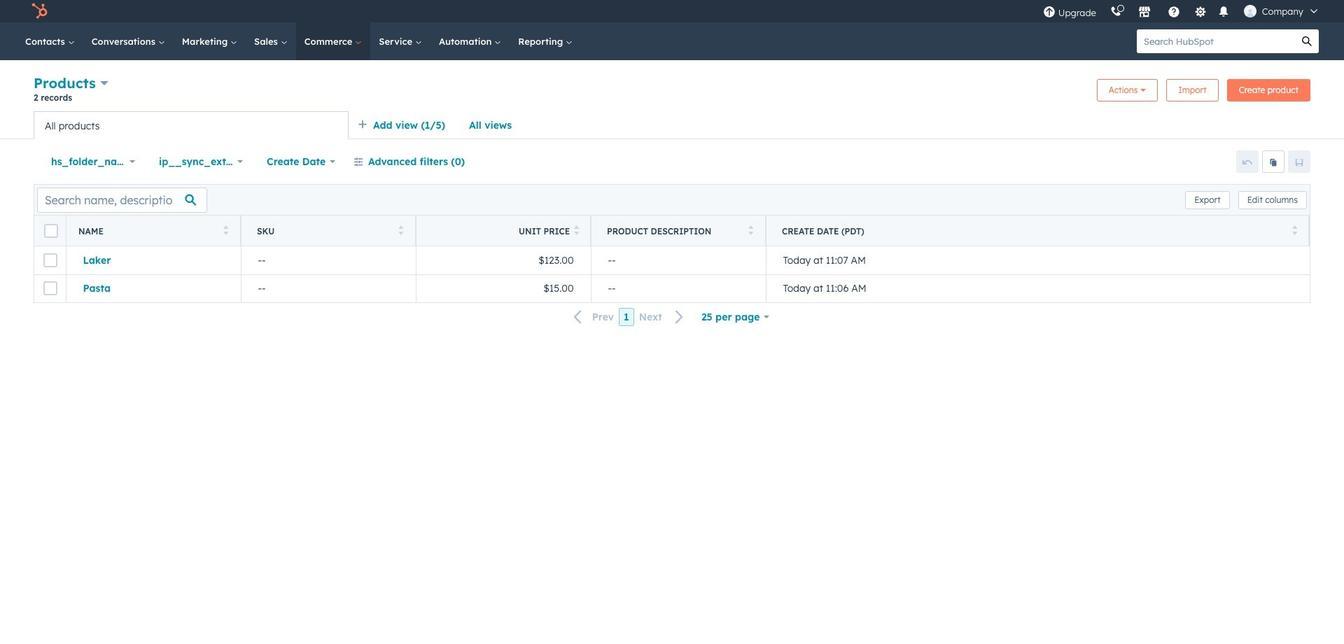 Task type: locate. For each thing, give the bounding box(es) containing it.
jacob simon image
[[1244, 5, 1257, 18]]

marketplaces image
[[1139, 6, 1151, 19]]

2 horizontal spatial press to sort. image
[[1293, 225, 1298, 235]]

press to sort. image
[[223, 225, 228, 235], [398, 225, 403, 235], [1293, 225, 1298, 235]]

1 horizontal spatial press to sort. image
[[398, 225, 403, 235]]

3 press to sort. image from the left
[[1293, 225, 1298, 235]]

2 press to sort. image from the left
[[748, 225, 754, 235]]

banner
[[34, 73, 1311, 111]]

press to sort. image
[[574, 225, 580, 235], [748, 225, 754, 235]]

menu
[[1036, 0, 1328, 22]]

0 horizontal spatial press to sort. image
[[574, 225, 580, 235]]

press to sort. element
[[223, 225, 228, 237], [398, 225, 403, 237], [574, 225, 580, 237], [748, 225, 754, 237], [1293, 225, 1298, 237]]

4 press to sort. element from the left
[[748, 225, 754, 237]]

3 press to sort. element from the left
[[574, 225, 580, 237]]

1 horizontal spatial press to sort. image
[[748, 225, 754, 235]]

0 horizontal spatial press to sort. image
[[223, 225, 228, 235]]



Task type: describe. For each thing, give the bounding box(es) containing it.
1 press to sort. element from the left
[[223, 225, 228, 237]]

1 press to sort. image from the left
[[223, 225, 228, 235]]

1 press to sort. image from the left
[[574, 225, 580, 235]]

5 press to sort. element from the left
[[1293, 225, 1298, 237]]

2 press to sort. element from the left
[[398, 225, 403, 237]]

Search HubSpot search field
[[1137, 29, 1296, 53]]

Search name, description, or SKU search field
[[37, 187, 207, 213]]

pagination navigation
[[566, 308, 693, 327]]

2 press to sort. image from the left
[[398, 225, 403, 235]]



Task type: vqa. For each thing, say whether or not it's contained in the screenshot.
data
no



